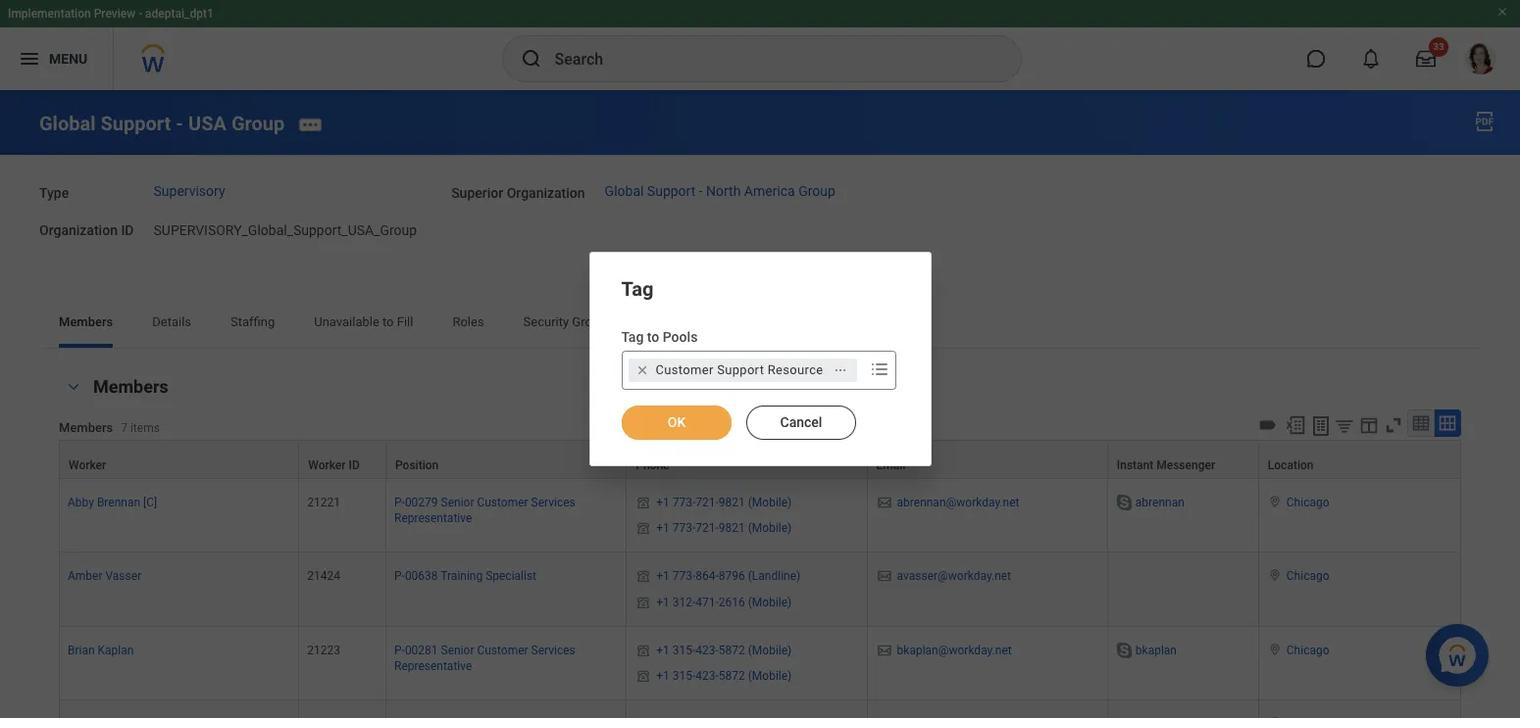 Task type: locate. For each thing, give the bounding box(es) containing it.
representative inside p-00281 senior customer services representative
[[394, 660, 472, 673]]

worker up the abby
[[69, 459, 106, 473]]

0 vertical spatial 315-
[[673, 644, 696, 658]]

1 +1 315-423-5872 (mobile) link from the top
[[656, 640, 792, 658]]

0 vertical spatial organization
[[507, 185, 585, 201]]

2 senior from the top
[[441, 644, 474, 658]]

1 773- from the top
[[673, 497, 696, 510]]

1 5872 from the top
[[719, 644, 745, 658]]

2 vertical spatial items selected list
[[635, 640, 823, 688]]

1 vertical spatial tag
[[621, 330, 644, 345]]

1 horizontal spatial global
[[605, 184, 644, 199]]

0 vertical spatial -
[[138, 7, 142, 21]]

9821 up +1 773-864-8796 (landline) link
[[719, 522, 745, 536]]

1 horizontal spatial -
[[176, 112, 183, 135]]

unavailable
[[314, 315, 379, 330]]

click to view/edit grid preferences image
[[1358, 415, 1380, 437]]

phone image for +1 312-471-2616 (mobile)
[[635, 595, 652, 611]]

tab list inside global support - usa group main content
[[39, 301, 1481, 348]]

- for north
[[699, 184, 703, 199]]

customer support resource
[[656, 363, 823, 377]]

toolbar inside members group
[[1254, 410, 1461, 441]]

773- up 312-
[[673, 570, 696, 584]]

representative for 00281
[[394, 660, 472, 673]]

1 vertical spatial +1 315-423-5872 (mobile) link
[[656, 666, 792, 683]]

email
[[876, 459, 906, 473]]

to for fill
[[382, 315, 394, 330]]

+1 773-721-9821 (mobile) down phone 'popup button'
[[656, 497, 792, 510]]

items selected list containing +1 315-423-5872 (mobile)
[[635, 640, 823, 688]]

1 vertical spatial representative
[[394, 660, 472, 673]]

2 tag from the top
[[621, 330, 644, 345]]

1 vertical spatial 773-
[[673, 522, 696, 536]]

p-00281 senior customer services representative link
[[394, 640, 576, 673]]

1 vertical spatial chicago link
[[1287, 566, 1329, 584]]

2 vertical spatial p-
[[394, 644, 405, 658]]

brennan
[[97, 497, 140, 510]]

organization up customer support resource
[[652, 315, 724, 330]]

1 mail image from the top
[[875, 569, 893, 585]]

0 vertical spatial senior
[[441, 497, 474, 510]]

2 vertical spatial chicago
[[1287, 644, 1329, 658]]

america
[[744, 184, 795, 199]]

representative inside p-00279 senior customer services representative
[[394, 512, 472, 526]]

3 chicago from the top
[[1287, 644, 1329, 658]]

2 phone image from the top
[[635, 569, 652, 585]]

0 vertical spatial location image
[[1267, 643, 1283, 657]]

members up "7"
[[93, 377, 168, 397]]

1 vertical spatial 5872
[[719, 670, 745, 683]]

1 vertical spatial 9821
[[719, 522, 745, 536]]

1 vertical spatial location image
[[1267, 717, 1283, 719]]

senior for 00279
[[441, 497, 474, 510]]

worker
[[69, 459, 106, 473], [308, 459, 346, 473]]

customer down position "popup button"
[[477, 497, 528, 510]]

1 vertical spatial 423-
[[696, 670, 719, 683]]

to left fill
[[382, 315, 394, 330]]

2 location image from the top
[[1267, 569, 1283, 583]]

+1 773-721-9821 (mobile) for 2nd +1 773-721-9821 (mobile) link from the top
[[656, 522, 792, 536]]

bkaplan@workday.net link
[[897, 640, 1012, 658]]

pools
[[663, 330, 698, 345]]

abby brennan [c] link
[[68, 493, 157, 510]]

1 representative from the top
[[394, 512, 472, 526]]

2 representative from the top
[[394, 660, 472, 673]]

global support - north america group
[[605, 184, 835, 199]]

1 vertical spatial mail image
[[875, 643, 893, 659]]

(mobile) for 9821
[[748, 522, 792, 536]]

1 vertical spatial p-
[[394, 570, 405, 584]]

-
[[138, 7, 142, 21], [176, 112, 183, 135], [699, 184, 703, 199]]

2 +1 315-423-5872 (mobile) from the top
[[656, 670, 792, 683]]

+1
[[656, 497, 670, 510], [656, 522, 670, 536], [656, 570, 670, 584], [656, 596, 670, 610], [656, 644, 670, 658], [656, 670, 670, 683]]

721- for 2nd +1 773-721-9821 (mobile) link from the top
[[696, 522, 719, 536]]

0 vertical spatial 423-
[[696, 644, 719, 658]]

implementation
[[8, 7, 91, 21]]

1 vertical spatial organization
[[39, 223, 118, 239]]

superior
[[451, 185, 503, 201]]

+1 773-721-9821 (mobile)
[[656, 497, 792, 510], [656, 522, 792, 536]]

to inside tab list
[[382, 315, 394, 330]]

customer inside p-00281 senior customer services representative
[[477, 644, 528, 658]]

members left "7"
[[59, 420, 113, 435]]

2 vertical spatial support
[[717, 363, 764, 377]]

+1 315-423-5872 (mobile) link
[[656, 640, 792, 658], [656, 666, 792, 683]]

customer down specialist
[[477, 644, 528, 658]]

amber vasser
[[68, 570, 141, 584]]

0 vertical spatial customer
[[656, 363, 714, 377]]

1 horizontal spatial worker
[[308, 459, 346, 473]]

training
[[441, 570, 483, 584]]

customer for p-00281 senior customer services representative
[[477, 644, 528, 658]]

export to worksheets image
[[1309, 415, 1333, 439]]

mail image
[[875, 569, 893, 585], [875, 643, 893, 659]]

services down position "popup button"
[[531, 497, 576, 510]]

1 vertical spatial -
[[176, 112, 183, 135]]

senior inside p-00281 senior customer services representative
[[441, 644, 474, 658]]

3 items selected list from the top
[[635, 640, 823, 688]]

senior inside p-00279 senior customer services representative
[[441, 497, 474, 510]]

avasser@workday.net link
[[897, 566, 1011, 584]]

1 vertical spatial chicago
[[1287, 570, 1329, 584]]

chicago link for bkaplan
[[1287, 640, 1329, 658]]

members
[[59, 315, 113, 330], [93, 377, 168, 397], [59, 420, 113, 435]]

phone button
[[627, 442, 867, 479]]

1 vertical spatial 315-
[[673, 670, 696, 683]]

position button
[[386, 442, 626, 479]]

721-
[[696, 497, 719, 510], [696, 522, 719, 536]]

0 horizontal spatial support
[[101, 112, 171, 135]]

3 p- from the top
[[394, 644, 405, 658]]

+1 315-423-5872 (mobile)
[[656, 644, 792, 658], [656, 670, 792, 683]]

1 senior from the top
[[441, 497, 474, 510]]

2 vertical spatial chicago link
[[1287, 640, 1329, 658]]

instant
[[1117, 459, 1154, 473]]

worker id
[[308, 459, 360, 473]]

2 423- from the top
[[696, 670, 719, 683]]

location image
[[1267, 643, 1283, 657], [1267, 717, 1283, 719]]

0 vertical spatial +1 315-423-5872 (mobile) link
[[656, 640, 792, 658]]

abby
[[68, 497, 94, 510]]

chicago
[[1287, 497, 1329, 510], [1287, 570, 1329, 584], [1287, 644, 1329, 658]]

senior
[[441, 497, 474, 510], [441, 644, 474, 658]]

row
[[59, 441, 1461, 480], [59, 480, 1461, 554], [59, 554, 1461, 627], [59, 627, 1461, 701], [59, 701, 1461, 719]]

- left usa
[[176, 112, 183, 135]]

1 vertical spatial phone image
[[635, 643, 652, 659]]

worker for worker
[[69, 459, 106, 473]]

0 vertical spatial services
[[531, 497, 576, 510]]

9821
[[719, 497, 745, 510], [719, 522, 745, 536]]

864-
[[696, 570, 719, 584]]

2 phone image from the top
[[635, 643, 652, 659]]

fill
[[397, 315, 413, 330]]

- right preview
[[138, 7, 142, 21]]

2 items selected list from the top
[[635, 566, 832, 615]]

1 721- from the top
[[696, 497, 719, 510]]

1 phone image from the top
[[635, 521, 652, 537]]

315- for 1st +1 315-423-5872 (mobile) link
[[673, 644, 696, 658]]

p- inside p-00279 senior customer services representative
[[394, 497, 405, 510]]

1 tag from the top
[[621, 278, 654, 301]]

tag to pools
[[621, 330, 698, 345]]

support left usa
[[101, 112, 171, 135]]

0 vertical spatial location image
[[1267, 496, 1283, 509]]

1 423- from the top
[[696, 644, 719, 658]]

1 vertical spatial items selected list
[[635, 566, 832, 615]]

0 vertical spatial +1 315-423-5872 (mobile)
[[656, 644, 792, 658]]

3 chicago link from the top
[[1287, 640, 1329, 658]]

2 vertical spatial customer
[[477, 644, 528, 658]]

support
[[101, 112, 171, 135], [647, 184, 696, 199], [717, 363, 764, 377]]

0 horizontal spatial to
[[382, 315, 394, 330]]

p- for 00279
[[394, 497, 405, 510]]

1 315- from the top
[[673, 644, 696, 658]]

cancel
[[780, 415, 822, 430]]

2 5872 from the top
[[719, 670, 745, 683]]

1 chicago link from the top
[[1287, 493, 1329, 510]]

0 horizontal spatial organization
[[39, 223, 118, 239]]

specialist
[[486, 570, 536, 584]]

721- up 864-
[[696, 522, 719, 536]]

+1 773-721-9821 (mobile) up +1 773-864-8796 (landline) link
[[656, 522, 792, 536]]

members up chevron down image
[[59, 315, 113, 330]]

0 horizontal spatial worker
[[69, 459, 106, 473]]

0 vertical spatial 9821
[[719, 497, 745, 510]]

global for global support - north america group
[[605, 184, 644, 199]]

2 (mobile) from the top
[[748, 522, 792, 536]]

1 horizontal spatial group
[[799, 184, 835, 199]]

5872
[[719, 644, 745, 658], [719, 670, 745, 683]]

5 +1 from the top
[[656, 644, 670, 658]]

security
[[523, 315, 569, 330]]

senior right 00279
[[441, 497, 474, 510]]

support left north
[[647, 184, 696, 199]]

p- left training
[[394, 570, 405, 584]]

0 horizontal spatial group
[[231, 112, 285, 135]]

2 vertical spatial members
[[59, 420, 113, 435]]

organization for organization assignments
[[652, 315, 724, 330]]

423-
[[696, 644, 719, 658], [696, 670, 719, 683]]

support for usa
[[101, 112, 171, 135]]

+1 773-864-8796 (landline)
[[656, 570, 801, 584]]

0 vertical spatial representative
[[394, 512, 472, 526]]

support down organization assignments on the top of page
[[717, 363, 764, 377]]

organization inside tab list
[[652, 315, 724, 330]]

0 vertical spatial p-
[[394, 497, 405, 510]]

1 +1 from the top
[[656, 497, 670, 510]]

+1 315-423-5872 (mobile) for first +1 315-423-5872 (mobile) link from the bottom
[[656, 670, 792, 683]]

1 +1 315-423-5872 (mobile) from the top
[[656, 644, 792, 658]]

location
[[1268, 459, 1314, 473]]

members button
[[93, 377, 168, 397]]

2 315- from the top
[[673, 670, 696, 683]]

0 horizontal spatial global
[[39, 112, 96, 135]]

3 row from the top
[[59, 554, 1461, 627]]

0 vertical spatial chicago link
[[1287, 493, 1329, 510]]

worker up 21221
[[308, 459, 346, 473]]

id inside popup button
[[349, 459, 360, 473]]

p-
[[394, 497, 405, 510], [394, 570, 405, 584], [394, 644, 405, 658]]

1 vertical spatial location image
[[1267, 569, 1283, 583]]

inbox large image
[[1416, 49, 1436, 69]]

tag up tag to pools
[[621, 278, 654, 301]]

3 773- from the top
[[673, 570, 696, 584]]

mail image for avasser@workday.net
[[875, 569, 893, 585]]

organization
[[507, 185, 585, 201], [39, 223, 118, 239], [652, 315, 724, 330]]

mail image left avasser@workday.net
[[875, 569, 893, 585]]

1 items selected list from the top
[[635, 493, 823, 541]]

3 +1 from the top
[[656, 570, 670, 584]]

phone image
[[635, 521, 652, 537], [635, 643, 652, 659]]

tag for tag to pools
[[621, 330, 644, 345]]

organization down type
[[39, 223, 118, 239]]

global for global support - usa group
[[39, 112, 96, 135]]

2 mail image from the top
[[875, 643, 893, 659]]

315-
[[673, 644, 696, 658], [673, 670, 696, 683]]

1 vertical spatial senior
[[441, 644, 474, 658]]

global support - usa group
[[39, 112, 285, 135]]

+1 773-721-9821 (mobile) link
[[656, 493, 792, 510], [656, 518, 792, 536]]

315- for first +1 315-423-5872 (mobile) link from the bottom
[[673, 670, 696, 683]]

+1 for +1 312-471-2616 (mobile) link
[[656, 596, 670, 610]]

0 horizontal spatial -
[[138, 7, 142, 21]]

tab list containing members
[[39, 301, 1481, 348]]

1 vertical spatial group
[[799, 184, 835, 199]]

mail image for bkaplan@workday.net
[[875, 643, 893, 659]]

1 vertical spatial services
[[531, 644, 576, 658]]

2 location image from the top
[[1267, 717, 1283, 719]]

toolbar
[[1254, 410, 1461, 441]]

p- inside p-00638 training specialist "link"
[[394, 570, 405, 584]]

view printable version (pdf) image
[[1473, 110, 1497, 133]]

1 phone image from the top
[[635, 496, 652, 511]]

items selected list
[[635, 493, 823, 541], [635, 566, 832, 615], [635, 640, 823, 688]]

1 services from the top
[[531, 497, 576, 510]]

773- up 864-
[[673, 522, 696, 536]]

0 vertical spatial +1 773-721-9821 (mobile) link
[[656, 493, 792, 510]]

0 vertical spatial mail image
[[875, 569, 893, 585]]

- left north
[[699, 184, 703, 199]]

representative down 00279
[[394, 512, 472, 526]]

supervisory_global_support_usa_group
[[154, 223, 417, 239]]

+1 773-721-9821 (mobile) for first +1 773-721-9821 (mobile) link from the top of the 'items selected' list containing +1 773-721-9821 (mobile)
[[656, 497, 792, 510]]

2 worker from the left
[[308, 459, 346, 473]]

implementation preview -   adeptai_dpt1 banner
[[0, 0, 1520, 90]]

1 vertical spatial support
[[647, 184, 696, 199]]

+1 773-721-9821 (mobile) link down phone 'popup button'
[[656, 493, 792, 510]]

+1 for 2nd +1 773-721-9821 (mobile) link from the top
[[656, 522, 670, 536]]

chicago link
[[1287, 493, 1329, 510], [1287, 566, 1329, 584], [1287, 640, 1329, 658]]

1 vertical spatial +1 773-721-9821 (mobile) link
[[656, 518, 792, 536]]

global
[[39, 112, 96, 135], [605, 184, 644, 199]]

phone image
[[635, 496, 652, 511], [635, 569, 652, 585], [635, 595, 652, 611], [635, 669, 652, 684]]

1 +1 773-721-9821 (mobile) from the top
[[656, 497, 792, 510]]

0 horizontal spatial id
[[121, 223, 134, 239]]

members inside tab list
[[59, 315, 113, 330]]

1 horizontal spatial support
[[647, 184, 696, 199]]

mail image left "bkaplan@workday.net"
[[875, 643, 893, 659]]

2 row from the top
[[59, 480, 1461, 554]]

abrennan@workday.net
[[897, 497, 1020, 510]]

services
[[531, 497, 576, 510], [531, 644, 576, 658]]

0 vertical spatial tag
[[621, 278, 654, 301]]

1 location image from the top
[[1267, 496, 1283, 509]]

row containing amber vasser
[[59, 554, 1461, 627]]

+1 773-721-9821 (mobile) link up +1 773-864-8796 (landline) link
[[656, 518, 792, 536]]

to
[[382, 315, 394, 330], [647, 330, 659, 345]]

4 row from the top
[[59, 627, 1461, 701]]

5872 for first +1 315-423-5872 (mobile) link from the bottom
[[719, 670, 745, 683]]

organization right superior
[[507, 185, 585, 201]]

services inside p-00279 senior customer services representative
[[531, 497, 576, 510]]

services inside p-00281 senior customer services representative
[[531, 644, 576, 658]]

tab list
[[39, 301, 1481, 348]]

0 vertical spatial chicago
[[1287, 497, 1329, 510]]

region
[[621, 390, 899, 442]]

1 vertical spatial +1 315-423-5872 (mobile)
[[656, 670, 792, 683]]

p- down position
[[394, 497, 405, 510]]

2 vertical spatial -
[[699, 184, 703, 199]]

select to filter grid data image
[[1334, 416, 1355, 437]]

5 row from the top
[[59, 701, 1461, 719]]

ok button
[[621, 406, 731, 440]]

p- inside p-00281 senior customer services representative
[[394, 644, 405, 658]]

1 horizontal spatial id
[[349, 459, 360, 473]]

2 vertical spatial organization
[[652, 315, 724, 330]]

0 vertical spatial +1 773-721-9821 (mobile)
[[656, 497, 792, 510]]

worker button
[[60, 442, 298, 479]]

phone image for +1 773-864-8796 (landline)
[[635, 569, 652, 585]]

resource
[[768, 363, 823, 377]]

senior right 00281
[[441, 644, 474, 658]]

6 +1 from the top
[[656, 670, 670, 683]]

721- down phone 'popup button'
[[696, 497, 719, 510]]

2 p- from the top
[[394, 570, 405, 584]]

tag up x small image
[[621, 330, 644, 345]]

customer down 'pools'
[[656, 363, 714, 377]]

chicago for abrennan
[[1287, 497, 1329, 510]]

export to excel image
[[1285, 415, 1306, 437]]

group right america on the top
[[799, 184, 835, 199]]

2 vertical spatial 773-
[[673, 570, 696, 584]]

2 721- from the top
[[696, 522, 719, 536]]

2 services from the top
[[531, 644, 576, 658]]

2 horizontal spatial organization
[[652, 315, 724, 330]]

to left 'pools'
[[647, 330, 659, 345]]

cell
[[1108, 554, 1259, 627], [59, 701, 299, 719], [299, 701, 386, 719], [386, 701, 627, 719], [627, 701, 868, 719], [1108, 701, 1259, 719]]

9821 down phone 'popup button'
[[719, 497, 745, 510]]

abrennan
[[1136, 497, 1185, 510]]

id
[[121, 223, 134, 239], [349, 459, 360, 473]]

search image
[[519, 47, 543, 71]]

3 (mobile) from the top
[[748, 596, 792, 610]]

423- for first +1 315-423-5872 (mobile) link from the bottom
[[696, 670, 719, 683]]

mail image
[[875, 496, 893, 511]]

1 chicago from the top
[[1287, 497, 1329, 510]]

0 vertical spatial id
[[121, 223, 134, 239]]

1 horizontal spatial to
[[647, 330, 659, 345]]

1 vertical spatial customer
[[477, 497, 528, 510]]

0 vertical spatial items selected list
[[635, 493, 823, 541]]

4 (mobile) from the top
[[748, 644, 792, 658]]

group right usa
[[231, 112, 285, 135]]

0 vertical spatial support
[[101, 112, 171, 135]]

p-00638 training specialist link
[[394, 566, 536, 584]]

instant messenger
[[1117, 459, 1215, 473]]

1 row from the top
[[59, 441, 1461, 480]]

2 +1 773-721-9821 (mobile) link from the top
[[656, 518, 792, 536]]

5 (mobile) from the top
[[748, 670, 792, 683]]

p- for 00638
[[394, 570, 405, 584]]

items selected list containing +1 773-864-8796 (landline)
[[635, 566, 832, 615]]

senior for 00281
[[441, 644, 474, 658]]

0 vertical spatial 5872
[[719, 644, 745, 658]]

1 vertical spatial global
[[605, 184, 644, 199]]

- inside banner
[[138, 7, 142, 21]]

1 vertical spatial 721-
[[696, 522, 719, 536]]

location image
[[1267, 496, 1283, 509], [1267, 569, 1283, 583]]

services down specialist
[[531, 644, 576, 658]]

2 horizontal spatial -
[[699, 184, 703, 199]]

members 7 items
[[59, 420, 160, 435]]

0 vertical spatial 721-
[[696, 497, 719, 510]]

1 p- from the top
[[394, 497, 405, 510]]

4 phone image from the top
[[635, 669, 652, 684]]

1 vertical spatial +1 773-721-9821 (mobile)
[[656, 522, 792, 536]]

p- for 00281
[[394, 644, 405, 658]]

1 vertical spatial id
[[349, 459, 360, 473]]

items selected list containing +1 773-721-9821 (mobile)
[[635, 493, 823, 541]]

brian
[[68, 644, 95, 658]]

chicago link for abrennan
[[1287, 493, 1329, 510]]

representative down 00281
[[394, 660, 472, 673]]

customer support resource, press delete to clear value. option
[[628, 359, 858, 382]]

773- down phone 'popup button'
[[673, 497, 696, 510]]

0 vertical spatial 773-
[[673, 497, 696, 510]]

2 +1 from the top
[[656, 522, 670, 536]]

721- for first +1 773-721-9821 (mobile) link from the top of the 'items selected' list containing +1 773-721-9821 (mobile)
[[696, 497, 719, 510]]

services for p-00281 senior customer services representative
[[531, 644, 576, 658]]

customer inside p-00279 senior customer services representative
[[477, 497, 528, 510]]

tag
[[621, 278, 654, 301], [621, 330, 644, 345]]

0 vertical spatial phone image
[[635, 521, 652, 537]]

0 vertical spatial members
[[59, 315, 113, 330]]

global support - usa group link
[[39, 112, 285, 135]]

prompts image
[[867, 358, 891, 381]]

2 horizontal spatial support
[[717, 363, 764, 377]]

details
[[152, 315, 191, 330]]

0 vertical spatial global
[[39, 112, 96, 135]]

p- right "21223"
[[394, 644, 405, 658]]

1 worker from the left
[[69, 459, 106, 473]]

+1 for +1 773-864-8796 (landline) link
[[656, 570, 670, 584]]

3 phone image from the top
[[635, 595, 652, 611]]

4 +1 from the top
[[656, 596, 670, 610]]

email button
[[868, 442, 1107, 479]]

2 +1 773-721-9821 (mobile) from the top
[[656, 522, 792, 536]]



Task type: vqa. For each thing, say whether or not it's contained in the screenshot.
the middle The Organization
yes



Task type: describe. For each thing, give the bounding box(es) containing it.
bkaplan link
[[1136, 640, 1177, 658]]

customer inside 'option'
[[656, 363, 714, 377]]

brian kaplan
[[68, 644, 134, 658]]

bkaplan@workday.net
[[897, 644, 1012, 658]]

amber vasser link
[[68, 566, 141, 584]]

id for worker id
[[349, 459, 360, 473]]

phone image for +1 773-721-9821 (mobile)
[[635, 521, 652, 537]]

(mobile) for 8796
[[748, 596, 792, 610]]

organization for organization id
[[39, 223, 118, 239]]

superior organization
[[451, 185, 585, 201]]

location button
[[1259, 442, 1460, 479]]

related actions image
[[834, 363, 848, 377]]

abrennan@workday.net link
[[897, 493, 1020, 510]]

row containing worker
[[59, 441, 1461, 480]]

avasser@workday.net
[[897, 570, 1011, 584]]

implementation preview -   adeptai_dpt1
[[8, 7, 214, 21]]

items
[[130, 421, 160, 435]]

security groups
[[523, 315, 613, 330]]

2616
[[719, 596, 745, 610]]

instant messenger button
[[1108, 442, 1258, 479]]

21223
[[307, 644, 340, 658]]

+1 for 1st +1 315-423-5872 (mobile) link
[[656, 644, 670, 658]]

7
[[121, 421, 127, 435]]

staffing
[[230, 315, 275, 330]]

p-00281 senior customer services representative
[[394, 644, 576, 673]]

00281
[[405, 644, 438, 658]]

1 horizontal spatial organization
[[507, 185, 585, 201]]

1 9821 from the top
[[719, 497, 745, 510]]

471-
[[696, 596, 719, 610]]

phone image for +1 773-721-9821 (mobile)
[[635, 496, 652, 511]]

table image
[[1411, 414, 1431, 434]]

+1 312-471-2616 (mobile) link
[[656, 592, 792, 610]]

support for north
[[647, 184, 696, 199]]

1 +1 773-721-9821 (mobile) link from the top
[[656, 493, 792, 510]]

x small image
[[632, 361, 652, 380]]

items selected list for avasser@workday.net
[[635, 566, 832, 615]]

row containing brian kaplan
[[59, 627, 1461, 701]]

phone
[[636, 459, 669, 473]]

global support - usa group main content
[[0, 90, 1520, 719]]

ok
[[667, 415, 685, 430]]

assignments
[[727, 315, 802, 330]]

21424
[[307, 570, 340, 584]]

adeptai_dpt1
[[145, 7, 214, 21]]

members group
[[59, 376, 1461, 719]]

bkaplan
[[1136, 644, 1177, 658]]

fullscreen image
[[1383, 415, 1404, 437]]

region containing ok
[[621, 390, 899, 442]]

preview
[[94, 7, 136, 21]]

roles
[[453, 315, 484, 330]]

items selected list for bkaplan@workday.net
[[635, 640, 823, 688]]

profile logan mcneil element
[[1453, 37, 1508, 80]]

location image for avasser@workday.net
[[1267, 569, 1283, 583]]

(mobile) for 5872
[[748, 670, 792, 683]]

21221
[[307, 497, 340, 510]]

- for usa
[[176, 112, 183, 135]]

tag image
[[1257, 415, 1279, 437]]

phone image for +1 315-423-5872 (mobile)
[[635, 669, 652, 684]]

chevron down image
[[62, 381, 85, 394]]

chicago for bkaplan
[[1287, 644, 1329, 658]]

to for pools
[[647, 330, 659, 345]]

00279
[[405, 497, 438, 510]]

organization id
[[39, 223, 134, 239]]

423- for 1st +1 315-423-5872 (mobile) link
[[696, 644, 719, 658]]

amber
[[68, 570, 102, 584]]

location image for abrennan@workday.net
[[1267, 496, 1283, 509]]

2 +1 315-423-5872 (mobile) link from the top
[[656, 666, 792, 683]]

items selected list for abrennan@workday.net
[[635, 493, 823, 541]]

phone image for +1 315-423-5872 (mobile)
[[635, 643, 652, 659]]

+1 312-471-2616 (mobile)
[[656, 596, 792, 610]]

vasser
[[105, 570, 141, 584]]

5872 for 1st +1 315-423-5872 (mobile) link
[[719, 644, 745, 658]]

p-00279 senior customer services representative
[[394, 497, 576, 526]]

support inside 'option'
[[717, 363, 764, 377]]

00638
[[405, 570, 438, 584]]

2 chicago link from the top
[[1287, 566, 1329, 584]]

north
[[706, 184, 741, 199]]

position
[[395, 459, 439, 473]]

(landline)
[[748, 570, 801, 584]]

organization assignments
[[652, 315, 802, 330]]

2 chicago from the top
[[1287, 570, 1329, 584]]

global support - north america group link
[[605, 184, 835, 199]]

type
[[39, 185, 69, 201]]

brian kaplan link
[[68, 640, 134, 658]]

2 773- from the top
[[673, 522, 696, 536]]

services for p-00279 senior customer services representative
[[531, 497, 576, 510]]

worker for worker id
[[308, 459, 346, 473]]

+1 773-864-8796 (landline) link
[[656, 566, 801, 584]]

2 9821 from the top
[[719, 522, 745, 536]]

expand table image
[[1438, 414, 1457, 434]]

773- for 721-
[[673, 497, 696, 510]]

skype image
[[1114, 641, 1134, 661]]

abrennan link
[[1136, 493, 1185, 510]]

0 vertical spatial group
[[231, 112, 285, 135]]

customer for p-00279 senior customer services representative
[[477, 497, 528, 510]]

[c]
[[143, 497, 157, 510]]

+1 for first +1 315-423-5872 (mobile) link from the bottom
[[656, 670, 670, 683]]

1 vertical spatial members
[[93, 377, 168, 397]]

- for adeptai_dpt1
[[138, 7, 142, 21]]

cancel button
[[746, 406, 856, 440]]

representative for 00279
[[394, 512, 472, 526]]

+1 315-423-5872 (mobile) for 1st +1 315-423-5872 (mobile) link
[[656, 644, 792, 658]]

supervisory
[[154, 184, 225, 199]]

usa
[[188, 112, 227, 135]]

8796
[[719, 570, 745, 584]]

p-00638 training specialist
[[394, 570, 536, 584]]

p-00279 senior customer services representative link
[[394, 493, 576, 526]]

unavailable to fill
[[314, 315, 413, 330]]

773- for 471-
[[673, 570, 696, 584]]

1 (mobile) from the top
[[748, 497, 792, 510]]

id for organization id
[[121, 223, 134, 239]]

1 location image from the top
[[1267, 643, 1283, 657]]

abby brennan [c]
[[68, 497, 157, 510]]

worker id button
[[299, 442, 385, 479]]

312-
[[673, 596, 696, 610]]

supervisory link
[[154, 184, 225, 199]]

notifications large image
[[1361, 49, 1381, 69]]

kaplan
[[98, 644, 134, 658]]

messenger
[[1157, 459, 1215, 473]]

row containing abby brennan [c]
[[59, 480, 1461, 554]]

groups
[[572, 315, 613, 330]]

close environment banner image
[[1497, 6, 1508, 18]]

skype image
[[1114, 494, 1134, 513]]

+1 for first +1 773-721-9821 (mobile) link from the top of the 'items selected' list containing +1 773-721-9821 (mobile)
[[656, 497, 670, 510]]

customer support resource element
[[656, 362, 823, 379]]

tag for tag
[[621, 278, 654, 301]]



